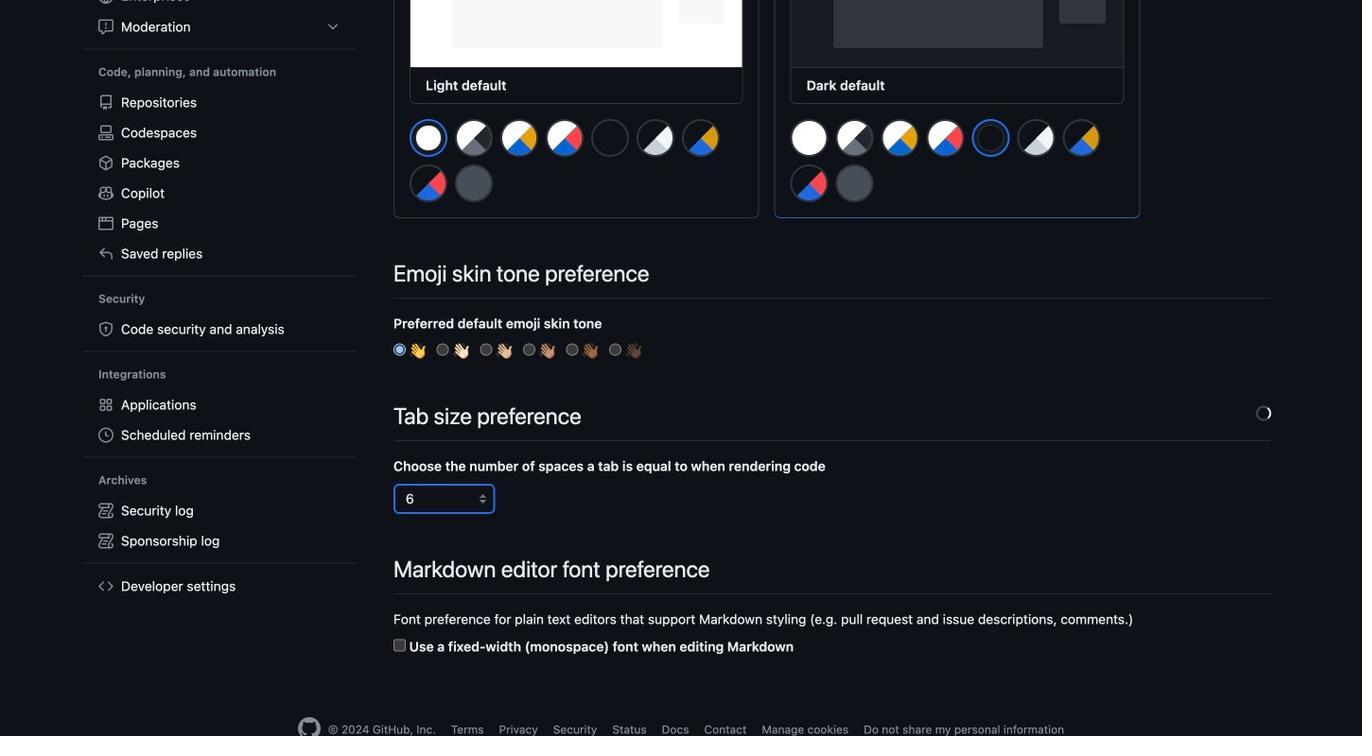 Task type: describe. For each thing, give the bounding box(es) containing it.
light high contrast image for light protanopia & deuteranopia image
[[455, 119, 493, 157]]

4 list from the top
[[91, 496, 348, 557]]

reply image
[[98, 246, 114, 262]]

dark tritanopia image
[[410, 165, 447, 202]]

1 log image from the top
[[98, 504, 114, 519]]

dark high contrast image
[[1018, 119, 1055, 157]]

dark default image
[[591, 119, 629, 157]]

codespaces image
[[98, 125, 114, 140]]

light protanopia & deuteranopia image
[[500, 119, 538, 157]]

clock image
[[98, 428, 114, 443]]

light tritanopia image
[[927, 119, 965, 157]]

homepage image
[[298, 718, 321, 737]]

dark high contrast image
[[637, 119, 674, 157]]

dark protanopia & deuteranopia image
[[1063, 119, 1101, 157]]



Task type: vqa. For each thing, say whether or not it's contained in the screenshot.
NIGHT THEME PICKER option group's light default ICON
yes



Task type: locate. For each thing, give the bounding box(es) containing it.
log image down clock image
[[98, 504, 114, 519]]

dark protanopia & deuteranopia image
[[682, 119, 720, 157]]

2 list from the top
[[91, 87, 348, 269]]

shield lock image
[[98, 322, 114, 337]]

log image up code image
[[98, 534, 114, 549]]

code image
[[98, 579, 114, 595]]

light high contrast image for light protanopia & deuteranopia icon
[[836, 119, 874, 157]]

package image
[[98, 156, 114, 171]]

light default image
[[791, 119, 828, 157]]

light protanopia & deuteranopia image
[[881, 119, 919, 157]]

light high contrast image
[[455, 119, 493, 157], [836, 119, 874, 157]]

3 list from the top
[[91, 390, 348, 451]]

dark dimmed image
[[455, 165, 493, 202]]

1 light high contrast image from the left
[[455, 119, 493, 157]]

log image
[[98, 504, 114, 519], [98, 534, 114, 549]]

option group
[[394, 342, 1271, 361]]

1 horizontal spatial light high contrast image
[[836, 119, 874, 157]]

globe image
[[98, 0, 114, 4]]

light default image
[[416, 126, 441, 150]]

list
[[91, 0, 348, 42], [91, 87, 348, 269], [91, 390, 348, 451], [91, 496, 348, 557]]

night theme picker option group
[[790, 118, 1124, 210]]

browser image
[[98, 216, 114, 231]]

1 vertical spatial log image
[[98, 534, 114, 549]]

None checkbox
[[394, 640, 406, 652]]

apps image
[[98, 398, 114, 413]]

2 light high contrast image from the left
[[836, 119, 874, 157]]

light high contrast image right light default image
[[455, 119, 493, 157]]

copilot image
[[98, 186, 114, 201]]

dark tritanopia image
[[791, 165, 828, 202]]

None radio
[[437, 344, 449, 356], [480, 344, 492, 356], [609, 344, 622, 356], [437, 344, 449, 356], [480, 344, 492, 356], [609, 344, 622, 356]]

1 list from the top
[[91, 0, 348, 42]]

day theme picker option group
[[409, 118, 743, 210]]

repo image
[[98, 95, 114, 110]]

dark dimmed image
[[836, 165, 874, 202]]

None radio
[[394, 344, 406, 356], [523, 344, 535, 356], [566, 344, 579, 356], [394, 344, 406, 356], [523, 344, 535, 356], [566, 344, 579, 356]]

light tritanopia image
[[546, 119, 584, 157]]

0 vertical spatial log image
[[98, 504, 114, 519]]

2 log image from the top
[[98, 534, 114, 549]]

0 horizontal spatial light high contrast image
[[455, 119, 493, 157]]

dark default image
[[979, 126, 1003, 150]]

light high contrast image up dark dimmed icon
[[836, 119, 874, 157]]



